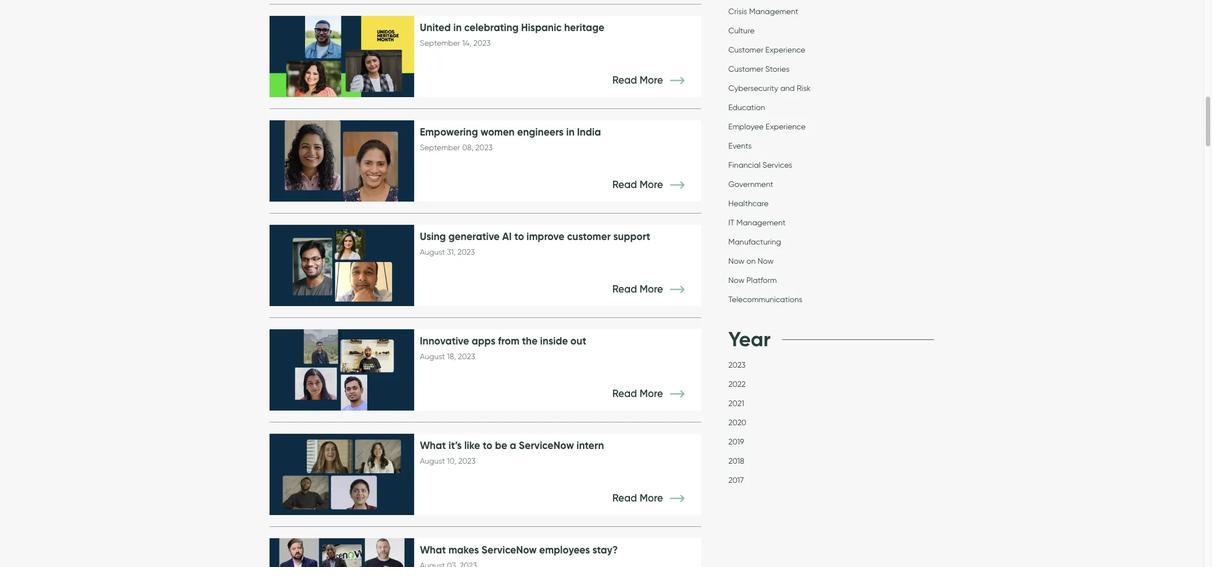 Task type: vqa. For each thing, say whether or not it's contained in the screenshot.
Increase to the top
no



Task type: describe. For each thing, give the bounding box(es) containing it.
read for using generative ai to improve customer support
[[612, 283, 637, 296]]

2020 link
[[728, 418, 746, 431]]

crisis management
[[728, 7, 798, 17]]

read more link for empowering women engineers in india
[[612, 179, 701, 191]]

read more link for using generative ai to improve customer support
[[612, 283, 701, 296]]

telecommunications link
[[728, 295, 803, 308]]

government link
[[728, 180, 773, 192]]

more for empowering women engineers in india
[[640, 179, 663, 191]]

healthcare link
[[728, 199, 769, 211]]

innovative
[[420, 335, 469, 348]]

employees
[[539, 544, 590, 557]]

read more link for what it's like to be a servicenow intern
[[612, 492, 701, 505]]

customer for customer experience
[[728, 45, 763, 55]]

manufacturing link
[[728, 237, 781, 250]]

it's
[[448, 439, 462, 452]]

read for innovative apps from the inside out
[[612, 388, 637, 400]]

read more for innovative apps from the inside out
[[612, 388, 666, 400]]

2022
[[728, 380, 746, 389]]

10,
[[447, 457, 456, 466]]

more for united in celebrating hispanic heritage
[[640, 74, 663, 87]]

hispanic
[[521, 21, 562, 34]]

a
[[510, 439, 516, 452]]

employee experience link
[[728, 122, 806, 135]]

in inside united in celebrating hispanic heritage september 14, 2023
[[453, 21, 462, 34]]

read more for using generative ai to improve customer support
[[612, 283, 666, 296]]

events link
[[728, 141, 752, 154]]

read for what it's like to be a servicenow intern
[[612, 492, 637, 505]]

servicenow inside what it's like to be a servicenow intern august 10, 2023
[[519, 439, 574, 452]]

from
[[498, 335, 519, 348]]

united
[[420, 21, 451, 34]]

telecommunications
[[728, 295, 803, 305]]

18,
[[447, 352, 456, 362]]

crisis management link
[[728, 7, 798, 19]]

what for what it's like to be a servicenow intern august 10, 2023
[[420, 439, 446, 452]]

the
[[522, 335, 538, 348]]

experience for customer experience
[[765, 45, 805, 55]]

events
[[728, 141, 752, 151]]

2023 inside 'innovative apps from the inside out august 18, 2023'
[[458, 352, 475, 362]]

management for it management
[[736, 218, 786, 228]]

education
[[728, 103, 765, 113]]

2019
[[728, 437, 744, 447]]

2021 link
[[728, 399, 744, 411]]

2017
[[728, 476, 744, 485]]

now right "on"
[[758, 257, 774, 266]]

celebrating
[[464, 21, 519, 34]]

2023 inside united in celebrating hispanic heritage september 14, 2023
[[473, 39, 491, 48]]

empowering women engineers in india september 08, 2023
[[420, 126, 601, 153]]

it management link
[[728, 218, 786, 231]]

3 servicenow employees who work to improve customer support image
[[270, 225, 414, 306]]

innovative apps from the inside out august 18, 2023
[[420, 335, 586, 362]]

risk
[[797, 84, 811, 93]]

read more link for united in celebrating hispanic heritage
[[612, 74, 701, 87]]

women
[[481, 126, 515, 139]]

and
[[780, 84, 795, 93]]

now platform link
[[728, 276, 777, 288]]

2019 link
[[728, 437, 744, 450]]

read more for what it's like to be a servicenow intern
[[612, 492, 666, 505]]

customer experience link
[[728, 45, 805, 58]]

customer for customer stories
[[728, 65, 763, 74]]

what it's like to be a servicenow intern august 10, 2023
[[420, 439, 604, 466]]

stay?
[[592, 544, 618, 557]]

empowering
[[420, 126, 478, 139]]

heritage
[[564, 21, 604, 34]]

more for using generative ai to improve customer support
[[640, 283, 663, 296]]

cybersecurity and risk link
[[728, 84, 811, 96]]

crisis
[[728, 7, 747, 17]]

more for innovative apps from the inside out
[[640, 388, 663, 400]]

inside
[[540, 335, 568, 348]]

education link
[[728, 103, 765, 115]]

now platform
[[728, 276, 777, 285]]

now for now on now
[[728, 257, 744, 266]]

cybersecurity
[[728, 84, 778, 93]]

2020
[[728, 418, 746, 428]]

it
[[728, 218, 734, 228]]

financial services
[[728, 161, 792, 170]]

read for united in celebrating hispanic heritage
[[612, 74, 637, 87]]

2023 inside empowering women engineers in india september 08, 2023
[[475, 143, 493, 153]]

government
[[728, 180, 773, 189]]



Task type: locate. For each thing, give the bounding box(es) containing it.
2 read from the top
[[612, 179, 637, 191]]

september for united
[[420, 39, 460, 48]]

0 vertical spatial customer
[[728, 45, 763, 55]]

2023 inside using generative ai to improve customer support august 31, 2023
[[458, 248, 475, 257]]

1 vertical spatial what
[[420, 544, 446, 557]]

4 read from the top
[[612, 388, 637, 400]]

customer up cybersecurity
[[728, 65, 763, 74]]

1 read from the top
[[612, 74, 637, 87]]

3 read more link from the top
[[612, 283, 701, 296]]

to right the ai
[[514, 230, 524, 243]]

2023 up 2022
[[728, 361, 746, 370]]

5 more from the top
[[640, 492, 663, 505]]

3 more from the top
[[640, 283, 663, 296]]

2023 inside what it's like to be a servicenow intern august 10, 2023
[[458, 457, 476, 466]]

3 august from the top
[[420, 457, 445, 466]]

september inside empowering women engineers in india september 08, 2023
[[420, 143, 460, 153]]

read more
[[612, 74, 666, 87], [612, 179, 666, 191], [612, 283, 666, 296], [612, 388, 666, 400], [612, 492, 666, 505]]

0 horizontal spatial to
[[483, 439, 492, 452]]

now on now
[[728, 257, 774, 266]]

manufacturing
[[728, 237, 781, 247]]

culture link
[[728, 26, 755, 39]]

servicenow
[[519, 439, 574, 452], [481, 544, 537, 557]]

what left makes
[[420, 544, 446, 557]]

platform
[[746, 276, 777, 285]]

0 vertical spatial experience
[[765, 45, 805, 55]]

what
[[420, 439, 446, 452], [420, 544, 446, 557]]

4 read more from the top
[[612, 388, 666, 400]]

what for what makes servicenow employees stay?
[[420, 544, 446, 557]]

1 september from the top
[[420, 39, 460, 48]]

2018
[[728, 457, 744, 466]]

to inside using generative ai to improve customer support august 31, 2023
[[514, 230, 524, 243]]

september down the united
[[420, 39, 460, 48]]

what makes servicenow employees stay?
[[420, 544, 618, 557]]

0 vertical spatial in
[[453, 21, 462, 34]]

5 read more from the top
[[612, 492, 666, 505]]

customer
[[567, 230, 611, 243]]

1 customer from the top
[[728, 45, 763, 55]]

experience
[[765, 45, 805, 55], [766, 122, 806, 132]]

1 what from the top
[[420, 439, 446, 452]]

4 read more link from the top
[[612, 388, 701, 400]]

1 horizontal spatial in
[[566, 126, 575, 139]]

what left 'it's' in the left of the page
[[420, 439, 446, 452]]

1 read more link from the top
[[612, 74, 701, 87]]

like
[[464, 439, 480, 452]]

now down now on now link
[[728, 276, 744, 285]]

1 vertical spatial experience
[[766, 122, 806, 132]]

1 vertical spatial in
[[566, 126, 575, 139]]

6 shots of servicenow employees image
[[270, 539, 414, 567]]

it management
[[728, 218, 786, 228]]

experience down and
[[766, 122, 806, 132]]

out
[[570, 335, 586, 348]]

0 vertical spatial management
[[749, 7, 798, 17]]

september inside united in celebrating hispanic heritage september 14, 2023
[[420, 39, 460, 48]]

august
[[420, 248, 445, 257], [420, 352, 445, 362], [420, 457, 445, 466]]

read more link
[[612, 74, 701, 87], [612, 179, 701, 191], [612, 283, 701, 296], [612, 388, 701, 400], [612, 492, 701, 505]]

management right crisis
[[749, 7, 798, 17]]

management for crisis management
[[749, 7, 798, 17]]

august left "10,"
[[420, 457, 445, 466]]

apps
[[472, 335, 495, 348]]

1 read more from the top
[[612, 74, 666, 87]]

2 experience from the top
[[766, 122, 806, 132]]

culture
[[728, 26, 755, 36]]

2 august from the top
[[420, 352, 445, 362]]

year
[[728, 327, 771, 352]]

support
[[613, 230, 650, 243]]

1 horizontal spatial to
[[514, 230, 524, 243]]

september
[[420, 39, 460, 48], [420, 143, 460, 153]]

generative
[[448, 230, 500, 243]]

ai
[[502, 230, 512, 243]]

read more for united in celebrating hispanic heritage
[[612, 74, 666, 87]]

in inside empowering women engineers in india september 08, 2023
[[566, 126, 575, 139]]

on
[[746, 257, 756, 266]]

2 read more from the top
[[612, 179, 666, 191]]

read
[[612, 74, 637, 87], [612, 179, 637, 191], [612, 283, 637, 296], [612, 388, 637, 400], [612, 492, 637, 505]]

31,
[[447, 248, 456, 257]]

4 servicenow employees who create innovative apps image
[[270, 330, 414, 411]]

now
[[728, 257, 744, 266], [758, 257, 774, 266], [728, 276, 744, 285]]

read more link for innovative apps from the inside out
[[612, 388, 701, 400]]

intern
[[577, 439, 604, 452]]

customer down 'culture' link
[[728, 45, 763, 55]]

august inside what it's like to be a servicenow intern august 10, 2023
[[420, 457, 445, 466]]

2023 right "10,"
[[458, 457, 476, 466]]

servicenow right a
[[519, 439, 574, 452]]

experience inside employee experience link
[[766, 122, 806, 132]]

improve
[[527, 230, 564, 243]]

2023
[[473, 39, 491, 48], [475, 143, 493, 153], [458, 248, 475, 257], [458, 352, 475, 362], [728, 361, 746, 370], [458, 457, 476, 466]]

to inside what it's like to be a servicenow intern august 10, 2023
[[483, 439, 492, 452]]

2023 right 18,
[[458, 352, 475, 362]]

august left 18,
[[420, 352, 445, 362]]

august inside 'innovative apps from the inside out august 18, 2023'
[[420, 352, 445, 362]]

2023 right 08,
[[475, 143, 493, 153]]

08,
[[462, 143, 473, 153]]

engineers
[[517, 126, 564, 139]]

using generative ai to improve customer support august 31, 2023
[[420, 230, 650, 257]]

2018 link
[[728, 457, 744, 469]]

to for improve
[[514, 230, 524, 243]]

2 more from the top
[[640, 179, 663, 191]]

what inside what it's like to be a servicenow intern august 10, 2023
[[420, 439, 446, 452]]

experience up stories
[[765, 45, 805, 55]]

5 read more link from the top
[[612, 492, 701, 505]]

2 read more link from the top
[[612, 179, 701, 191]]

customer stories
[[728, 65, 790, 74]]

be
[[495, 439, 507, 452]]

india
[[577, 126, 601, 139]]

financial services link
[[728, 161, 792, 173]]

2023 right 14,
[[473, 39, 491, 48]]

read more for empowering women engineers in india
[[612, 179, 666, 191]]

healthcare
[[728, 199, 769, 209]]

to left be
[[483, 439, 492, 452]]

2023 link
[[728, 361, 746, 373]]

read for empowering women engineers in india
[[612, 179, 637, 191]]

now on now link
[[728, 257, 774, 269]]

3 read more from the top
[[612, 283, 666, 296]]

1 experience from the top
[[765, 45, 805, 55]]

14,
[[462, 39, 471, 48]]

september for empowering
[[420, 143, 460, 153]]

makes
[[448, 544, 479, 557]]

unidos heritage month: 3 servicenow employees celebrating hispanic heritage image
[[270, 16, 414, 97]]

cybersecurity and risk
[[728, 84, 811, 93]]

united in celebrating hispanic heritage september 14, 2023
[[420, 21, 604, 48]]

1 vertical spatial customer
[[728, 65, 763, 74]]

0 vertical spatial september
[[420, 39, 460, 48]]

3 read from the top
[[612, 283, 637, 296]]

management up manufacturing
[[736, 218, 786, 228]]

using
[[420, 230, 446, 243]]

1 vertical spatial to
[[483, 439, 492, 452]]

financial
[[728, 161, 761, 170]]

2 women engineers at servicenow image
[[270, 121, 414, 202]]

more for what it's like to be a servicenow intern
[[640, 492, 663, 505]]

customer experience
[[728, 45, 805, 55]]

august inside using generative ai to improve customer support august 31, 2023
[[420, 248, 445, 257]]

1 vertical spatial servicenow
[[481, 544, 537, 557]]

2 september from the top
[[420, 143, 460, 153]]

services
[[763, 161, 792, 170]]

servicenow right makes
[[481, 544, 537, 557]]

to for be
[[483, 439, 492, 452]]

what it's like to be a servicenow intern: 4 interns image
[[270, 434, 414, 515]]

experience for employee experience
[[766, 122, 806, 132]]

customer
[[728, 45, 763, 55], [728, 65, 763, 74]]

2021
[[728, 399, 744, 409]]

2022 link
[[728, 380, 746, 392]]

to
[[514, 230, 524, 243], [483, 439, 492, 452]]

2017 link
[[728, 476, 744, 488]]

1 vertical spatial september
[[420, 143, 460, 153]]

2023 right the '31,'
[[458, 248, 475, 257]]

experience inside customer experience link
[[765, 45, 805, 55]]

0 vertical spatial august
[[420, 248, 445, 257]]

employee experience
[[728, 122, 806, 132]]

in left india
[[566, 126, 575, 139]]

employee
[[728, 122, 764, 132]]

customer stories link
[[728, 65, 790, 77]]

in right the united
[[453, 21, 462, 34]]

1 vertical spatial august
[[420, 352, 445, 362]]

now left "on"
[[728, 257, 744, 266]]

1 august from the top
[[420, 248, 445, 257]]

4 more from the top
[[640, 388, 663, 400]]

2 vertical spatial august
[[420, 457, 445, 466]]

1 vertical spatial management
[[736, 218, 786, 228]]

0 horizontal spatial in
[[453, 21, 462, 34]]

now for now platform
[[728, 276, 744, 285]]

0 vertical spatial to
[[514, 230, 524, 243]]

customer inside 'link'
[[728, 65, 763, 74]]

0 vertical spatial servicenow
[[519, 439, 574, 452]]

august down using
[[420, 248, 445, 257]]

0 vertical spatial what
[[420, 439, 446, 452]]

more
[[640, 74, 663, 87], [640, 179, 663, 191], [640, 283, 663, 296], [640, 388, 663, 400], [640, 492, 663, 505]]

in
[[453, 21, 462, 34], [566, 126, 575, 139]]

september down the empowering
[[420, 143, 460, 153]]

1 more from the top
[[640, 74, 663, 87]]

stories
[[765, 65, 790, 74]]

5 read from the top
[[612, 492, 637, 505]]

2 what from the top
[[420, 544, 446, 557]]

2 customer from the top
[[728, 65, 763, 74]]



